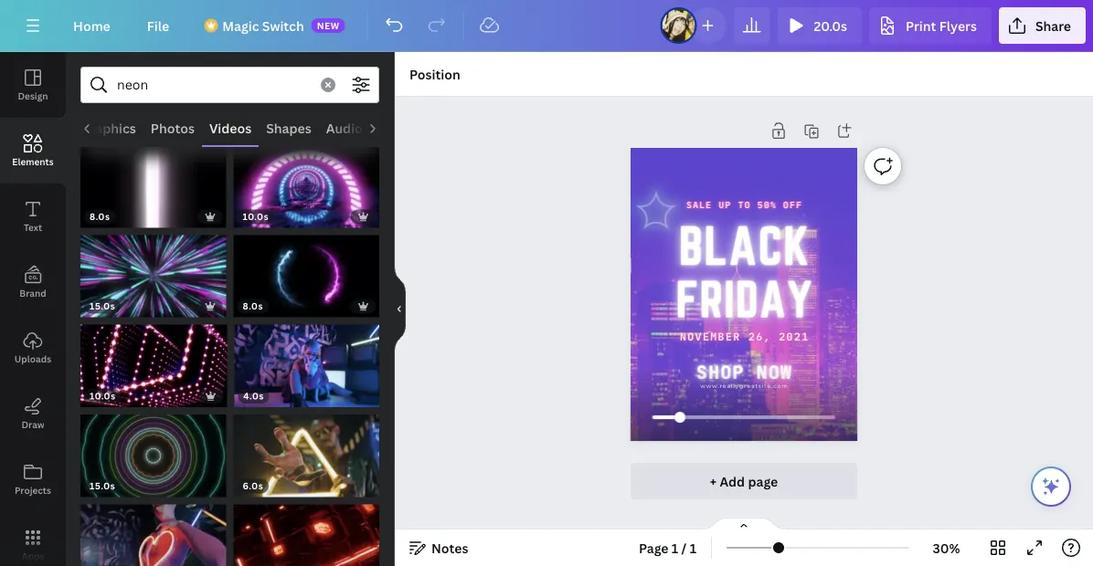 Task type: vqa. For each thing, say whether or not it's contained in the screenshot.
bottom participate
no



Task type: describe. For each thing, give the bounding box(es) containing it.
0 horizontal spatial 8.0s group
[[80, 135, 226, 228]]

position button
[[402, 59, 468, 89]]

0 horizontal spatial 10.0s group
[[80, 314, 227, 408]]

november
[[680, 331, 741, 344]]

50%
[[758, 199, 777, 210]]

home
[[73, 17, 110, 34]]

notes
[[432, 540, 469, 557]]

flyers
[[940, 17, 977, 34]]

elements button
[[0, 118, 66, 184]]

share button
[[999, 7, 1086, 44]]

home link
[[59, 7, 125, 44]]

magic
[[222, 17, 259, 34]]

Seek bar range field
[[631, 394, 858, 442]]

show pages image
[[701, 518, 788, 532]]

up
[[719, 199, 732, 210]]

to
[[738, 199, 751, 210]]

+ add page button
[[631, 464, 858, 500]]

brand button
[[0, 250, 66, 316]]

off
[[784, 199, 803, 210]]

apps button
[[0, 513, 66, 567]]

sale
[[687, 199, 713, 210]]

page 1 / 1
[[639, 540, 697, 557]]

1 group from the left
[[80, 494, 226, 567]]

print
[[906, 17, 937, 34]]

30%
[[933, 540, 961, 557]]

frames
[[377, 119, 423, 137]]

shapes
[[266, 119, 311, 137]]

file
[[147, 17, 169, 34]]

graphics button
[[73, 111, 143, 145]]

6.0s
[[243, 481, 264, 493]]

sale up to 50% off
[[687, 199, 803, 210]]

uploads button
[[0, 316, 66, 381]]

photos
[[150, 119, 194, 137]]

0 horizontal spatial 8.0s
[[90, 211, 110, 223]]

2021
[[779, 331, 810, 344]]

page
[[748, 473, 778, 491]]

+
[[710, 473, 717, 491]]

position
[[410, 65, 461, 83]]

uploads
[[14, 353, 51, 365]]

magic switch
[[222, 17, 304, 34]]

6.0s group
[[234, 404, 380, 498]]

notes button
[[402, 534, 476, 563]]

page
[[639, 540, 669, 557]]

2 1 from the left
[[690, 540, 697, 557]]

0 vertical spatial 10.0s
[[243, 211, 269, 223]]

30% button
[[917, 534, 977, 563]]

2 15.0s from the top
[[90, 481, 115, 493]]

print flyers
[[906, 17, 977, 34]]

20.0s button
[[778, 7, 862, 44]]

black
[[679, 217, 811, 275]]

photos button
[[143, 111, 202, 145]]

0 vertical spatial 10.0s group
[[234, 135, 380, 228]]

side panel tab list
[[0, 52, 66, 567]]

draw
[[21, 419, 44, 431]]

shop
[[697, 362, 745, 384]]



Task type: locate. For each thing, give the bounding box(es) containing it.
10.0s
[[243, 211, 269, 223], [90, 390, 116, 403]]

4.0s
[[244, 390, 264, 403]]

share
[[1036, 17, 1072, 34]]

apps
[[22, 551, 44, 563]]

Search elements search field
[[117, 68, 310, 102]]

8.0s
[[90, 211, 110, 223], [243, 300, 263, 313]]

1 horizontal spatial 8.0s
[[243, 300, 263, 313]]

text button
[[0, 184, 66, 250]]

text
[[24, 221, 42, 234]]

+ add page
[[710, 473, 778, 491]]

hide image
[[394, 266, 406, 353]]

now
[[757, 362, 793, 384]]

main menu bar
[[0, 0, 1094, 52]]

shapes button
[[259, 111, 318, 145]]

graphics
[[80, 119, 136, 137]]

8.0s up 4.0s group
[[243, 300, 263, 313]]

friday
[[676, 272, 813, 327]]

november 26, 2021
[[680, 331, 810, 344]]

0 vertical spatial 15.0s
[[90, 300, 115, 313]]

1 vertical spatial 8.0s
[[243, 300, 263, 313]]

draw button
[[0, 381, 66, 447]]

group
[[80, 494, 226, 567], [234, 494, 380, 567]]

2 group from the left
[[234, 494, 380, 567]]

8.0s group
[[80, 135, 226, 228], [234, 224, 380, 318]]

1 horizontal spatial 1
[[690, 540, 697, 557]]

1 right the /
[[690, 540, 697, 557]]

0 vertical spatial 8.0s
[[90, 211, 110, 223]]

15.0s right side panel tab list at the left
[[90, 300, 115, 313]]

audio
[[326, 119, 362, 137]]

brand
[[19, 287, 46, 299]]

videos
[[209, 119, 251, 137]]

1 15.0s from the top
[[90, 300, 115, 313]]

new
[[317, 19, 340, 32]]

1 vertical spatial 10.0s
[[90, 390, 116, 403]]

10.0s group
[[234, 135, 380, 228], [80, 314, 227, 408]]

1 vertical spatial 15.0s group
[[80, 404, 226, 498]]

www.reallygreatsite.com
[[701, 383, 789, 390]]

1 horizontal spatial 10.0s group
[[234, 135, 380, 228]]

1 horizontal spatial 8.0s group
[[234, 224, 380, 318]]

1 vertical spatial 15.0s
[[90, 481, 115, 493]]

4.0s group
[[234, 314, 380, 408]]

design
[[18, 90, 48, 102]]

projects button
[[0, 447, 66, 513]]

1 left the /
[[672, 540, 679, 557]]

1
[[672, 540, 679, 557], [690, 540, 697, 557]]

add
[[720, 473, 745, 491]]

8.0s right text "button"
[[90, 211, 110, 223]]

1 1 from the left
[[672, 540, 679, 557]]

elements
[[12, 155, 54, 168]]

2 15.0s group from the top
[[80, 404, 226, 498]]

15.0s right 'projects'
[[90, 481, 115, 493]]

1 15.0s group from the top
[[80, 224, 226, 318]]

1 horizontal spatial group
[[234, 494, 380, 567]]

/
[[682, 540, 687, 557]]

design button
[[0, 52, 66, 118]]

0 horizontal spatial group
[[80, 494, 226, 567]]

1 horizontal spatial 10.0s
[[243, 211, 269, 223]]

20.0s
[[814, 17, 848, 34]]

0 horizontal spatial 1
[[672, 540, 679, 557]]

switch
[[262, 17, 304, 34]]

audio button
[[318, 111, 370, 145]]

0 vertical spatial 15.0s group
[[80, 224, 226, 318]]

15.0s group
[[80, 224, 226, 318], [80, 404, 226, 498]]

file button
[[132, 7, 184, 44]]

1 vertical spatial 10.0s group
[[80, 314, 227, 408]]

frames button
[[370, 111, 430, 145]]

print flyers button
[[870, 7, 992, 44]]

shop now
[[697, 362, 793, 384]]

videos button
[[202, 111, 259, 145]]

26,
[[749, 331, 772, 344]]

0 horizontal spatial 10.0s
[[90, 390, 116, 403]]

projects
[[15, 485, 51, 497]]

15.0s
[[90, 300, 115, 313], [90, 481, 115, 493]]

canva assistant image
[[1041, 476, 1063, 498]]



